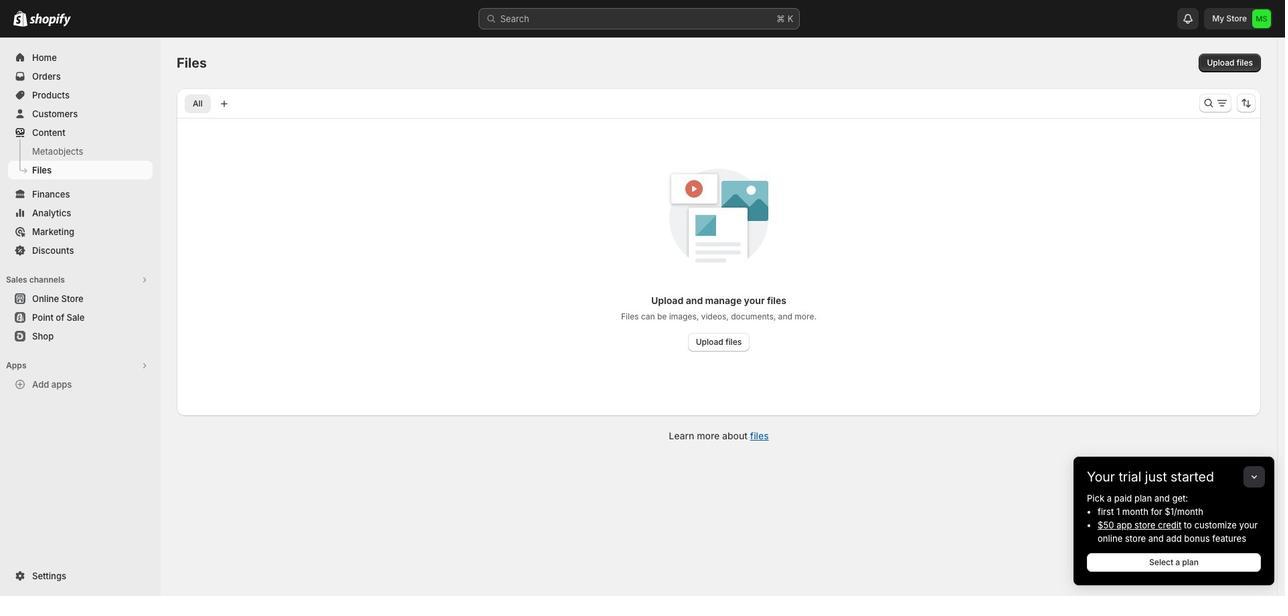 Task type: describe. For each thing, give the bounding box(es) containing it.
1 horizontal spatial shopify image
[[29, 13, 71, 27]]



Task type: locate. For each thing, give the bounding box(es) containing it.
0 horizontal spatial shopify image
[[13, 11, 27, 27]]

shopify image
[[13, 11, 27, 27], [29, 13, 71, 27]]

my store image
[[1253, 9, 1272, 28]]



